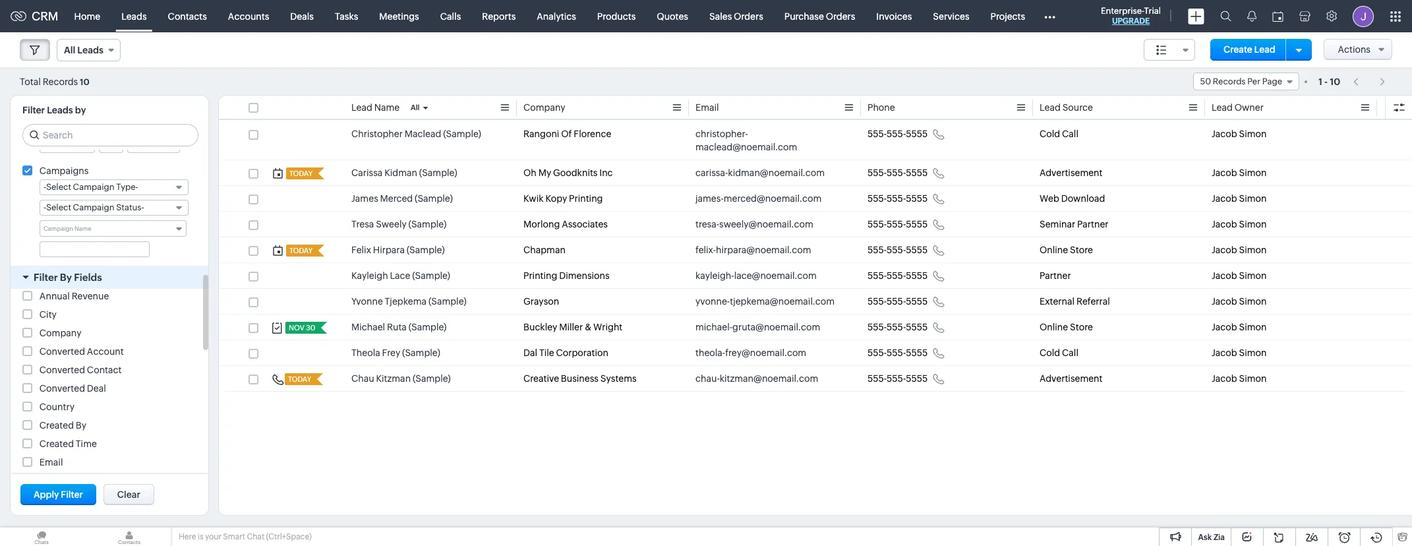 Task type: locate. For each thing, give the bounding box(es) containing it.
all up the total records 10
[[64, 45, 75, 55]]

created down created by
[[39, 439, 74, 449]]

converted
[[39, 346, 85, 357], [39, 365, 85, 375], [39, 383, 85, 394]]

0 vertical spatial printing
[[569, 193, 603, 204]]

- inside field
[[44, 202, 46, 212]]

(sample) right ruta
[[409, 322, 447, 332]]

campaign for status-
[[73, 202, 115, 212]]

5 555-555-5555 from the top
[[868, 245, 928, 255]]

(sample) up kayleigh lace (sample)
[[407, 245, 445, 255]]

frey@noemail.com
[[726, 348, 807, 358]]

5 jacob from the top
[[1212, 245, 1238, 255]]

5 5555 from the top
[[906, 245, 928, 255]]

home link
[[64, 0, 111, 32]]

merced
[[380, 193, 413, 204]]

2 vertical spatial -
[[44, 202, 46, 212]]

is
[[198, 532, 204, 541]]

leads right home link
[[121, 11, 147, 21]]

9 simon from the top
[[1240, 348, 1267, 358]]

(sample) down james merced (sample)
[[409, 219, 447, 230]]

yvonne-
[[696, 296, 730, 307]]

account
[[87, 346, 124, 357]]

navigation
[[1347, 72, 1393, 91]]

simon for james-merced@noemail.com
[[1240, 193, 1267, 204]]

10 jacob simon from the top
[[1212, 373, 1267, 384]]

row group
[[219, 121, 1413, 392]]

0 vertical spatial campaign
[[73, 182, 115, 192]]

0 horizontal spatial records
[[43, 76, 78, 87]]

1 horizontal spatial records
[[1213, 77, 1246, 86]]

1 555-555-5555 from the top
[[868, 129, 928, 139]]

4 jacob from the top
[[1212, 219, 1238, 230]]

(sample) right lace
[[412, 270, 450, 281]]

1 vertical spatial cold call
[[1040, 348, 1079, 358]]

2 555-555-5555 from the top
[[868, 168, 928, 178]]

created down country
[[39, 420, 74, 431]]

oh
[[524, 168, 537, 178]]

hirpara
[[373, 245, 405, 255]]

filter
[[22, 105, 45, 115], [34, 272, 58, 283], [61, 489, 83, 500]]

555-555-5555 for theola-frey@noemail.com
[[868, 348, 928, 358]]

records
[[43, 76, 78, 87], [1213, 77, 1246, 86]]

chau kitzman (sample) link
[[352, 372, 451, 385]]

10 jacob from the top
[[1212, 373, 1238, 384]]

1 vertical spatial cold
[[1040, 348, 1061, 358]]

5555 for felix-hirpara@noemail.com
[[906, 245, 928, 255]]

2 online store from the top
[[1040, 322, 1093, 332]]

6 5555 from the top
[[906, 270, 928, 281]]

leads for filter leads by
[[47, 105, 73, 115]]

seminar
[[1040, 219, 1076, 230]]

jacob simon for james-merced@noemail.com
[[1212, 193, 1267, 204]]

christopher maclead (sample) link
[[352, 127, 481, 140]]

1 horizontal spatial orders
[[826, 11, 856, 21]]

None text field
[[40, 242, 149, 257]]

1 vertical spatial today link
[[286, 245, 314, 257]]

2 store from the top
[[1070, 322, 1093, 332]]

7 555-555-5555 from the top
[[868, 296, 928, 307]]

2 5555 from the top
[[906, 168, 928, 178]]

partner up external
[[1040, 270, 1071, 281]]

profile image
[[1353, 6, 1374, 27]]

9 jacob from the top
[[1212, 348, 1238, 358]]

by up annual revenue
[[60, 272, 72, 283]]

1 vertical spatial advertisement
[[1040, 373, 1103, 384]]

projects
[[991, 11, 1026, 21]]

1 campaign from the top
[[73, 182, 115, 192]]

1 vertical spatial leads
[[77, 45, 103, 55]]

morlong associates
[[524, 219, 608, 230]]

none field down the trial
[[1144, 39, 1196, 61]]

tresa-sweely@noemail.com link
[[696, 218, 814, 231]]

(sample)
[[443, 129, 481, 139], [419, 168, 457, 178], [415, 193, 453, 204], [409, 219, 447, 230], [407, 245, 445, 255], [412, 270, 450, 281], [429, 296, 467, 307], [409, 322, 447, 332], [402, 348, 440, 358], [413, 373, 451, 384]]

(sample) right the kidman
[[419, 168, 457, 178]]

kayleigh lace (sample) link
[[352, 269, 450, 282]]

(sample) right kitzman
[[413, 373, 451, 384]]

contacts image
[[88, 528, 171, 546]]

0 vertical spatial online
[[1040, 245, 1069, 255]]

cold for christopher- maclead@noemail.com
[[1040, 129, 1061, 139]]

email up christopher-
[[696, 102, 719, 113]]

(sample) for tresa sweely (sample)
[[409, 219, 447, 230]]

deal
[[87, 383, 106, 394]]

0 vertical spatial today link
[[286, 168, 314, 179]]

1 advertisement from the top
[[1040, 168, 1103, 178]]

0 vertical spatial email
[[696, 102, 719, 113]]

simon
[[1240, 129, 1267, 139], [1240, 168, 1267, 178], [1240, 193, 1267, 204], [1240, 219, 1267, 230], [1240, 245, 1267, 255], [1240, 270, 1267, 281], [1240, 296, 1267, 307], [1240, 322, 1267, 332], [1240, 348, 1267, 358], [1240, 373, 1267, 384]]

lace
[[390, 270, 411, 281]]

1 simon from the top
[[1240, 129, 1267, 139]]

jacob simon for kayleigh-lace@noemail.com
[[1212, 270, 1267, 281]]

555-555-5555 for kayleigh-lace@noemail.com
[[868, 270, 928, 281]]

- inside 'field'
[[44, 182, 46, 192]]

created for created by
[[39, 420, 74, 431]]

2 select from the top
[[46, 202, 71, 212]]

printing up the associates
[[569, 193, 603, 204]]

1 online from the top
[[1040, 245, 1069, 255]]

online down seminar
[[1040, 245, 1069, 255]]

campaign inside field
[[73, 202, 115, 212]]

0 vertical spatial by
[[60, 272, 72, 283]]

nov 30
[[289, 324, 315, 332]]

10 555-555-5555 from the top
[[868, 373, 928, 384]]

(sample) for michael ruta (sample)
[[409, 322, 447, 332]]

1 horizontal spatial by
[[76, 420, 86, 431]]

none field campaign name
[[40, 220, 187, 237]]

4 5555 from the top
[[906, 219, 928, 230]]

jacob for michael-gruta@noemail.com
[[1212, 322, 1238, 332]]

simon for michael-gruta@noemail.com
[[1240, 322, 1267, 332]]

555-555-5555 for michael-gruta@noemail.com
[[868, 322, 928, 332]]

company up rangoni
[[524, 102, 566, 113]]

1 select from the top
[[46, 182, 71, 192]]

1 call from the top
[[1062, 129, 1079, 139]]

quotes
[[657, 11, 689, 21]]

5 jacob simon from the top
[[1212, 245, 1267, 255]]

8 simon from the top
[[1240, 322, 1267, 332]]

2 jacob from the top
[[1212, 168, 1238, 178]]

by inside filter by fields dropdown button
[[60, 272, 72, 283]]

filter inside button
[[61, 489, 83, 500]]

lead for lead name
[[352, 102, 373, 113]]

converted up converted deal
[[39, 365, 85, 375]]

7 5555 from the top
[[906, 296, 928, 307]]

1 vertical spatial store
[[1070, 322, 1093, 332]]

lead left "name"
[[352, 102, 373, 113]]

0 horizontal spatial company
[[39, 328, 81, 338]]

contacts link
[[157, 0, 218, 32]]

select for -select campaign status-
[[46, 202, 71, 212]]

0 vertical spatial cold call
[[1040, 129, 1079, 139]]

8 jacob from the top
[[1212, 322, 1238, 332]]

1
[[1319, 76, 1323, 87]]

1 created from the top
[[39, 420, 74, 431]]

1 vertical spatial email
[[39, 457, 63, 468]]

sales orders link
[[699, 0, 774, 32]]

leads
[[121, 11, 147, 21], [77, 45, 103, 55], [47, 105, 73, 115]]

today link for carissa
[[286, 168, 314, 179]]

campaign up -select campaign status-
[[73, 182, 115, 192]]

1 vertical spatial created
[[39, 439, 74, 449]]

1 horizontal spatial company
[[524, 102, 566, 113]]

hirpara@noemail.com
[[716, 245, 812, 255]]

clear
[[117, 489, 140, 500]]

associates
[[562, 219, 608, 230]]

0 horizontal spatial orders
[[734, 11, 764, 21]]

-Select Campaign Status- field
[[40, 200, 189, 216]]

-select campaign type-
[[44, 182, 138, 192]]

3 555-555-5555 from the top
[[868, 193, 928, 204]]

simon for yvonne-tjepkema@noemail.com
[[1240, 296, 1267, 307]]

4 555-555-5555 from the top
[[868, 219, 928, 230]]

invoices
[[877, 11, 912, 21]]

30
[[306, 324, 315, 332]]

filter up annual
[[34, 272, 58, 283]]

0 vertical spatial all
[[64, 45, 75, 55]]

(sample) for christopher maclead (sample)
[[443, 129, 481, 139]]

leads left by at the top of page
[[47, 105, 73, 115]]

0 vertical spatial select
[[46, 182, 71, 192]]

signals element
[[1240, 0, 1265, 32]]

1 vertical spatial online store
[[1040, 322, 1093, 332]]

campaign down -select campaign type-
[[73, 202, 115, 212]]

buckley
[[524, 322, 558, 332]]

select
[[46, 182, 71, 192], [46, 202, 71, 212]]

2 vertical spatial converted
[[39, 383, 85, 394]]

555-555-5555 for felix-hirpara@noemail.com
[[868, 245, 928, 255]]

cold call down lead source
[[1040, 129, 1079, 139]]

(sample) right tjepkema
[[429, 296, 467, 307]]

1 vertical spatial campaign
[[73, 202, 115, 212]]

records inside field
[[1213, 77, 1246, 86]]

3 jacob from the top
[[1212, 193, 1238, 204]]

1 orders from the left
[[734, 11, 764, 21]]

2 jacob simon from the top
[[1212, 168, 1267, 178]]

0 vertical spatial filter
[[22, 105, 45, 115]]

0 horizontal spatial leads
[[47, 105, 73, 115]]

(sample) right merced
[[415, 193, 453, 204]]

in the last
[[44, 140, 81, 150]]

10 5555 from the top
[[906, 373, 928, 384]]

cold call down external
[[1040, 348, 1079, 358]]

1 vertical spatial call
[[1062, 348, 1079, 358]]

page
[[1263, 77, 1283, 86]]

6 jacob simon from the top
[[1212, 270, 1267, 281]]

1 cold call from the top
[[1040, 129, 1079, 139]]

2 created from the top
[[39, 439, 74, 449]]

0 vertical spatial today
[[290, 169, 313, 177]]

here
[[179, 532, 196, 541]]

1 - 10
[[1319, 76, 1341, 87]]

(sample) right frey
[[402, 348, 440, 358]]

1 store from the top
[[1070, 245, 1093, 255]]

9 555-555-5555 from the top
[[868, 348, 928, 358]]

2 simon from the top
[[1240, 168, 1267, 178]]

2 advertisement from the top
[[1040, 373, 1103, 384]]

call
[[1062, 129, 1079, 139], [1062, 348, 1079, 358]]

printing up the grayson
[[524, 270, 558, 281]]

8 5555 from the top
[[906, 322, 928, 332]]

0 horizontal spatial 10
[[80, 77, 90, 87]]

james-
[[696, 193, 724, 204]]

records up filter leads by
[[43, 76, 78, 87]]

0 vertical spatial call
[[1062, 129, 1079, 139]]

tjepkema@noemail.com
[[730, 296, 835, 307]]

0 vertical spatial created
[[39, 420, 74, 431]]

select inside -select campaign status- field
[[46, 202, 71, 212]]

online
[[1040, 245, 1069, 255], [1040, 322, 1069, 332]]

2 orders from the left
[[826, 11, 856, 21]]

1 vertical spatial select
[[46, 202, 71, 212]]

2 converted from the top
[[39, 365, 85, 375]]

by for filter
[[60, 272, 72, 283]]

555-555-5555 for chau-kitzman@noemail.com
[[868, 373, 928, 384]]

online for michael-gruta@noemail.com
[[1040, 322, 1069, 332]]

company down city
[[39, 328, 81, 338]]

0 vertical spatial advertisement
[[1040, 168, 1103, 178]]

1 vertical spatial today
[[290, 247, 313, 255]]

1 vertical spatial printing
[[524, 270, 558, 281]]

4 jacob simon from the top
[[1212, 219, 1267, 230]]

lead inside button
[[1255, 44, 1276, 55]]

0 horizontal spatial all
[[64, 45, 75, 55]]

5555 for christopher- maclead@noemail.com
[[906, 129, 928, 139]]

5555 for tresa-sweely@noemail.com
[[906, 219, 928, 230]]

555-555-5555 for james-merced@noemail.com
[[868, 193, 928, 204]]

2 vertical spatial filter
[[61, 489, 83, 500]]

advertisement for kidman@noemail.com
[[1040, 168, 1103, 178]]

1 horizontal spatial 10
[[1330, 76, 1341, 87]]

advertisement
[[1040, 168, 1103, 178], [1040, 373, 1103, 384]]

1 vertical spatial filter
[[34, 272, 58, 283]]

1 vertical spatial partner
[[1040, 270, 1071, 281]]

none field down -select campaign status- field
[[40, 220, 187, 237]]

partner
[[1078, 219, 1109, 230], [1040, 270, 1071, 281]]

2 vertical spatial today link
[[285, 373, 313, 385]]

2 cold call from the top
[[1040, 348, 1079, 358]]

1 horizontal spatial leads
[[77, 45, 103, 55]]

7 jacob from the top
[[1212, 296, 1238, 307]]

0 vertical spatial -
[[1325, 76, 1328, 87]]

3 5555 from the top
[[906, 193, 928, 204]]

converted account
[[39, 346, 124, 357]]

simon for tresa-sweely@noemail.com
[[1240, 219, 1267, 230]]

1 vertical spatial online
[[1040, 322, 1069, 332]]

0 vertical spatial converted
[[39, 346, 85, 357]]

555-555-5555 for yvonne-tjepkema@noemail.com
[[868, 296, 928, 307]]

cold for theola-frey@noemail.com
[[1040, 348, 1061, 358]]

purchase
[[785, 11, 824, 21]]

call down lead source
[[1062, 129, 1079, 139]]

jacob simon for michael-gruta@noemail.com
[[1212, 322, 1267, 332]]

filter right "apply"
[[61, 489, 83, 500]]

store down the seminar partner
[[1070, 245, 1093, 255]]

filter down total
[[22, 105, 45, 115]]

here is your smart chat (ctrl+space)
[[179, 532, 312, 541]]

buckley miller & wright
[[524, 322, 623, 332]]

felix-hirpara@noemail.com
[[696, 245, 812, 255]]

0 vertical spatial online store
[[1040, 245, 1093, 255]]

(sample) for chau kitzman (sample)
[[413, 373, 451, 384]]

filter inside dropdown button
[[34, 272, 58, 283]]

accounts
[[228, 11, 269, 21]]

1 horizontal spatial none field
[[1144, 39, 1196, 61]]

1 vertical spatial -
[[44, 182, 46, 192]]

online store down external referral
[[1040, 322, 1093, 332]]

meetings
[[379, 11, 419, 21]]

all inside field
[[64, 45, 75, 55]]

1 jacob from the top
[[1212, 129, 1238, 139]]

0 horizontal spatial none field
[[40, 220, 187, 237]]

1 vertical spatial all
[[411, 104, 420, 111]]

2 vertical spatial leads
[[47, 105, 73, 115]]

web download
[[1040, 193, 1106, 204]]

partner down download
[[1078, 219, 1109, 230]]

select inside -select campaign type- 'field'
[[46, 182, 71, 192]]

chat
[[247, 532, 265, 541]]

1 horizontal spatial printing
[[569, 193, 603, 204]]

nov
[[289, 324, 305, 332]]

records right 50
[[1213, 77, 1246, 86]]

1 online store from the top
[[1040, 245, 1093, 255]]

0 horizontal spatial by
[[60, 272, 72, 283]]

call down external referral
[[1062, 348, 1079, 358]]

leads inside field
[[77, 45, 103, 55]]

(sample) for theola frey (sample)
[[402, 348, 440, 358]]

by up time
[[76, 420, 86, 431]]

jacob
[[1212, 129, 1238, 139], [1212, 168, 1238, 178], [1212, 193, 1238, 204], [1212, 219, 1238, 230], [1212, 245, 1238, 255], [1212, 270, 1238, 281], [1212, 296, 1238, 307], [1212, 322, 1238, 332], [1212, 348, 1238, 358], [1212, 373, 1238, 384]]

cold down external
[[1040, 348, 1061, 358]]

7 jacob simon from the top
[[1212, 296, 1267, 307]]

1 cold from the top
[[1040, 129, 1061, 139]]

10 inside the total records 10
[[80, 77, 90, 87]]

jacob for yvonne-tjepkema@noemail.com
[[1212, 296, 1238, 307]]

online store for gruta@noemail.com
[[1040, 322, 1093, 332]]

converted up converted contact
[[39, 346, 85, 357]]

0 vertical spatial none field
[[1144, 39, 1196, 61]]

chau kitzman (sample)
[[352, 373, 451, 384]]

all up christopher maclead (sample) link
[[411, 104, 420, 111]]

frey
[[382, 348, 400, 358]]

10 simon from the top
[[1240, 373, 1267, 384]]

tresa sweely (sample)
[[352, 219, 447, 230]]

jacob simon for felix-hirpara@noemail.com
[[1212, 245, 1267, 255]]

1 5555 from the top
[[906, 129, 928, 139]]

cold call for christopher- maclead@noemail.com
[[1040, 129, 1079, 139]]

store down external referral
[[1070, 322, 1093, 332]]

8 jacob simon from the top
[[1212, 322, 1267, 332]]

online down external
[[1040, 322, 1069, 332]]

actions
[[1338, 44, 1371, 55]]

1 horizontal spatial all
[[411, 104, 420, 111]]

lead for lead owner
[[1212, 102, 1233, 113]]

(sample) inside 'link'
[[402, 348, 440, 358]]

2 campaign from the top
[[73, 202, 115, 212]]

create
[[1224, 44, 1253, 55]]

0 vertical spatial partner
[[1078, 219, 1109, 230]]

online store down the seminar partner
[[1040, 245, 1093, 255]]

jacob for tresa-sweely@noemail.com
[[1212, 219, 1238, 230]]

tile
[[539, 348, 554, 358]]

orders right sales
[[734, 11, 764, 21]]

tasks link
[[324, 0, 369, 32]]

1 vertical spatial by
[[76, 420, 86, 431]]

6 555-555-5555 from the top
[[868, 270, 928, 281]]

simon for christopher- maclead@noemail.com
[[1240, 129, 1267, 139]]

0 vertical spatial store
[[1070, 245, 1093, 255]]

(sample) for carissa kidman (sample)
[[419, 168, 457, 178]]

jacob simon for carissa-kidman@noemail.com
[[1212, 168, 1267, 178]]

6 jacob from the top
[[1212, 270, 1238, 281]]

2 horizontal spatial leads
[[121, 11, 147, 21]]

None field
[[1144, 39, 1196, 61], [40, 220, 187, 237]]

7 simon from the top
[[1240, 296, 1267, 307]]

campaign inside 'field'
[[73, 182, 115, 192]]

converted for converted account
[[39, 346, 85, 357]]

1 horizontal spatial email
[[696, 102, 719, 113]]

tresa sweely (sample) link
[[352, 218, 447, 231]]

5555 for theola-frey@noemail.com
[[906, 348, 928, 358]]

created
[[39, 420, 74, 431], [39, 439, 74, 449]]

2 cold from the top
[[1040, 348, 1061, 358]]

555-555-5555 for christopher- maclead@noemail.com
[[868, 129, 928, 139]]

call for christopher- maclead@noemail.com
[[1062, 129, 1079, 139]]

10 for 1 - 10
[[1330, 76, 1341, 87]]

0 horizontal spatial partner
[[1040, 270, 1071, 281]]

1 jacob simon from the top
[[1212, 129, 1267, 139]]

signals image
[[1248, 11, 1257, 22]]

lead left source
[[1040, 102, 1061, 113]]

2 vertical spatial today
[[288, 375, 311, 383]]

9 jacob simon from the top
[[1212, 348, 1267, 358]]

inc
[[600, 168, 613, 178]]

email down created time
[[39, 457, 63, 468]]

lead left owner
[[1212, 102, 1233, 113]]

orders for purchase orders
[[826, 11, 856, 21]]

meetings link
[[369, 0, 430, 32]]

10 up by at the top of page
[[80, 77, 90, 87]]

3 simon from the top
[[1240, 193, 1267, 204]]

(sample) right 'maclead'
[[443, 129, 481, 139]]

simon for felix-hirpara@noemail.com
[[1240, 245, 1267, 255]]

0 vertical spatial cold
[[1040, 129, 1061, 139]]

select for -select campaign type-
[[46, 182, 71, 192]]

cold down lead source
[[1040, 129, 1061, 139]]

4 simon from the top
[[1240, 219, 1267, 230]]

9 5555 from the top
[[906, 348, 928, 358]]

all leads
[[64, 45, 103, 55]]

1 converted from the top
[[39, 346, 85, 357]]

create menu element
[[1181, 0, 1213, 32]]

filter leads by
[[22, 105, 86, 115]]

converted up country
[[39, 383, 85, 394]]

3 converted from the top
[[39, 383, 85, 394]]

8 555-555-5555 from the top
[[868, 322, 928, 332]]

leads down home link
[[77, 45, 103, 55]]

3 jacob simon from the top
[[1212, 193, 1267, 204]]

10 right 1
[[1330, 76, 1341, 87]]

2 call from the top
[[1062, 348, 1079, 358]]

0 horizontal spatial printing
[[524, 270, 558, 281]]

lead right create
[[1255, 44, 1276, 55]]

6 simon from the top
[[1240, 270, 1267, 281]]

chau-kitzman@noemail.com
[[696, 373, 819, 384]]

tasks
[[335, 11, 358, 21]]

(sample) for kayleigh lace (sample)
[[412, 270, 450, 281]]

orders right the purchase
[[826, 11, 856, 21]]

merced@noemail.com
[[724, 193, 822, 204]]

2 online from the top
[[1040, 322, 1069, 332]]

1 vertical spatial none field
[[40, 220, 187, 237]]

1 vertical spatial converted
[[39, 365, 85, 375]]

5 simon from the top
[[1240, 245, 1267, 255]]

web
[[1040, 193, 1060, 204]]



Task type: vqa. For each thing, say whether or not it's contained in the screenshot.


Task type: describe. For each thing, give the bounding box(es) containing it.
jacob for felix-hirpara@noemail.com
[[1212, 245, 1238, 255]]

total
[[20, 76, 41, 87]]

type-
[[116, 182, 138, 192]]

kitzman@noemail.com
[[720, 373, 819, 384]]

kayleigh-lace@noemail.com
[[696, 270, 817, 281]]

oh my goodknits inc
[[524, 168, 613, 178]]

referral
[[1077, 296, 1110, 307]]

james merced (sample)
[[352, 193, 453, 204]]

(ctrl+space)
[[266, 532, 312, 541]]

simon for carissa-kidman@noemail.com
[[1240, 168, 1267, 178]]

maclead
[[405, 129, 441, 139]]

services
[[933, 11, 970, 21]]

search image
[[1221, 11, 1232, 22]]

purchase orders link
[[774, 0, 866, 32]]

kwik
[[524, 193, 544, 204]]

leads link
[[111, 0, 157, 32]]

filter for filter by fields
[[34, 272, 58, 283]]

0 horizontal spatial email
[[39, 457, 63, 468]]

all for all leads
[[64, 45, 75, 55]]

yvonne tjepkema (sample)
[[352, 296, 467, 307]]

5555 for kayleigh-lace@noemail.com
[[906, 270, 928, 281]]

Campaign Name text field
[[44, 223, 170, 233]]

row group containing christopher maclead (sample)
[[219, 121, 1413, 392]]

1 horizontal spatial partner
[[1078, 219, 1109, 230]]

(sample) for felix hirpara (sample)
[[407, 245, 445, 255]]

annual revenue
[[39, 291, 109, 301]]

- for -select campaign status-
[[44, 202, 46, 212]]

50 Records Per Page field
[[1193, 73, 1300, 90]]

advertisement for kitzman@noemail.com
[[1040, 373, 1103, 384]]

enterprise-
[[1101, 6, 1145, 16]]

records for total
[[43, 76, 78, 87]]

creative
[[524, 373, 559, 384]]

all for all
[[411, 104, 420, 111]]

chau-
[[696, 373, 720, 384]]

miller
[[559, 322, 583, 332]]

create lead button
[[1211, 39, 1289, 61]]

james-merced@noemail.com
[[696, 193, 822, 204]]

size image
[[1157, 44, 1167, 56]]

leads for all leads
[[77, 45, 103, 55]]

create lead
[[1224, 44, 1276, 55]]

last
[[67, 140, 81, 150]]

converted for converted contact
[[39, 365, 85, 375]]

search element
[[1213, 0, 1240, 32]]

5555 for chau-kitzman@noemail.com
[[906, 373, 928, 384]]

converted for converted deal
[[39, 383, 85, 394]]

555-555-5555 for carissa-kidman@noemail.com
[[868, 168, 928, 178]]

annual
[[39, 291, 70, 301]]

jacob for carissa-kidman@noemail.com
[[1212, 168, 1238, 178]]

lace@noemail.com
[[734, 270, 817, 281]]

chau-kitzman@noemail.com link
[[696, 372, 819, 385]]

50
[[1201, 77, 1212, 86]]

orders for sales orders
[[734, 11, 764, 21]]

tresa-
[[696, 219, 720, 230]]

felix-hirpara@noemail.com link
[[696, 243, 812, 257]]

days field
[[127, 137, 180, 153]]

0 vertical spatial leads
[[121, 11, 147, 21]]

today link for chau
[[285, 373, 313, 385]]

jacob for chau-kitzman@noemail.com
[[1212, 373, 1238, 384]]

call for theola-frey@noemail.com
[[1062, 348, 1079, 358]]

dal
[[524, 348, 538, 358]]

upgrade
[[1113, 16, 1150, 26]]

wright
[[594, 322, 623, 332]]

jacob for theola-frey@noemail.com
[[1212, 348, 1238, 358]]

reports
[[482, 11, 516, 21]]

5555 for michael-gruta@noemail.com
[[906, 322, 928, 332]]

today for carissa kidman (sample)
[[290, 169, 313, 177]]

ask zia
[[1199, 533, 1225, 542]]

Search text field
[[23, 125, 198, 146]]

carissa-
[[696, 168, 728, 178]]

michael
[[352, 322, 385, 332]]

gruta@noemail.com
[[733, 322, 821, 332]]

filter for filter leads by
[[22, 105, 45, 115]]

grayson
[[524, 296, 559, 307]]

10 for total records 10
[[80, 77, 90, 87]]

carissa kidman (sample) link
[[352, 166, 457, 179]]

-Select Campaign Type- field
[[40, 179, 189, 195]]

calendar image
[[1273, 11, 1284, 21]]

michael-gruta@noemail.com
[[696, 322, 821, 332]]

&
[[585, 322, 592, 332]]

chats image
[[0, 528, 83, 546]]

jacob simon for tresa-sweely@noemail.com
[[1212, 219, 1267, 230]]

simon for kayleigh-lace@noemail.com
[[1240, 270, 1267, 281]]

jacob for christopher- maclead@noemail.com
[[1212, 129, 1238, 139]]

felix-
[[696, 245, 716, 255]]

(sample) for james merced (sample)
[[415, 193, 453, 204]]

in the last field
[[40, 137, 95, 153]]

- for -select campaign type-
[[44, 182, 46, 192]]

zia
[[1214, 533, 1225, 542]]

deals
[[290, 11, 314, 21]]

felix hirpara (sample) link
[[352, 243, 445, 257]]

sweely@noemail.com
[[720, 219, 814, 230]]

yvonne-tjepkema@noemail.com link
[[696, 295, 835, 308]]

jacob simon for chau-kitzman@noemail.com
[[1212, 373, 1267, 384]]

michael ruta (sample)
[[352, 322, 447, 332]]

christopher maclead (sample)
[[352, 129, 481, 139]]

calls
[[440, 11, 461, 21]]

trial
[[1145, 6, 1161, 16]]

campaign for type-
[[73, 182, 115, 192]]

contact
[[87, 365, 122, 375]]

records for 50
[[1213, 77, 1246, 86]]

5555 for carissa-kidman@noemail.com
[[906, 168, 928, 178]]

systems
[[601, 373, 637, 384]]

tresa-sweely@noemail.com
[[696, 219, 814, 230]]

dimensions
[[559, 270, 610, 281]]

download
[[1062, 193, 1106, 204]]

rangoni
[[524, 129, 560, 139]]

carissa kidman (sample)
[[352, 168, 457, 178]]

jacob for kayleigh-lace@noemail.com
[[1212, 270, 1238, 281]]

fields
[[74, 272, 102, 283]]

online store for hirpara@noemail.com
[[1040, 245, 1093, 255]]

dal tile corporation
[[524, 348, 609, 358]]

reports link
[[472, 0, 526, 32]]

enterprise-trial upgrade
[[1101, 6, 1161, 26]]

theola-frey@noemail.com link
[[696, 346, 807, 359]]

tjepkema
[[385, 296, 427, 307]]

today for felix hirpara (sample)
[[290, 247, 313, 255]]

kayleigh-
[[696, 270, 734, 281]]

yvonne
[[352, 296, 383, 307]]

kayleigh lace (sample)
[[352, 270, 450, 281]]

felix hirpara (sample)
[[352, 245, 445, 255]]

time
[[76, 439, 97, 449]]

kidman@noemail.com
[[728, 168, 825, 178]]

maclead@noemail.com
[[696, 142, 798, 152]]

jacob simon for theola-frey@noemail.com
[[1212, 348, 1267, 358]]

florence
[[574, 129, 612, 139]]

lead source
[[1040, 102, 1093, 113]]

per
[[1248, 77, 1261, 86]]

none field size
[[1144, 39, 1196, 61]]

create menu image
[[1188, 8, 1205, 24]]

felix
[[352, 245, 371, 255]]

by for created
[[76, 420, 86, 431]]

0 vertical spatial company
[[524, 102, 566, 113]]

today link for felix
[[286, 245, 314, 257]]

jacob simon for yvonne-tjepkema@noemail.com
[[1212, 296, 1267, 307]]

store for michael-gruta@noemail.com
[[1070, 322, 1093, 332]]

profile element
[[1345, 0, 1382, 32]]

created for created time
[[39, 439, 74, 449]]

contacts
[[168, 11, 207, 21]]

goodknits
[[553, 168, 598, 178]]

simon for chau-kitzman@noemail.com
[[1240, 373, 1267, 384]]

1 vertical spatial company
[[39, 328, 81, 338]]

status-
[[116, 202, 144, 212]]

50 records per page
[[1201, 77, 1283, 86]]

my
[[539, 168, 551, 178]]

5555 for james-merced@noemail.com
[[906, 193, 928, 204]]

home
[[74, 11, 100, 21]]

Other Modules field
[[1036, 6, 1065, 27]]

5555 for yvonne-tjepkema@noemail.com
[[906, 296, 928, 307]]

lead for lead source
[[1040, 102, 1061, 113]]

campaigns
[[39, 166, 89, 176]]

apply
[[34, 489, 59, 500]]

jacob for james-merced@noemail.com
[[1212, 193, 1238, 204]]

nov 30 link
[[286, 322, 317, 334]]

All Leads field
[[57, 39, 121, 61]]

jacob simon for christopher- maclead@noemail.com
[[1212, 129, 1267, 139]]

555-555-5555 for tresa-sweely@noemail.com
[[868, 219, 928, 230]]

city
[[39, 309, 57, 320]]

cold call for theola-frey@noemail.com
[[1040, 348, 1079, 358]]

tresa
[[352, 219, 374, 230]]

simon for theola-frey@noemail.com
[[1240, 348, 1267, 358]]

(sample) for yvonne tjepkema (sample)
[[429, 296, 467, 307]]

today for chau kitzman (sample)
[[288, 375, 311, 383]]

store for felix-hirpara@noemail.com
[[1070, 245, 1093, 255]]



